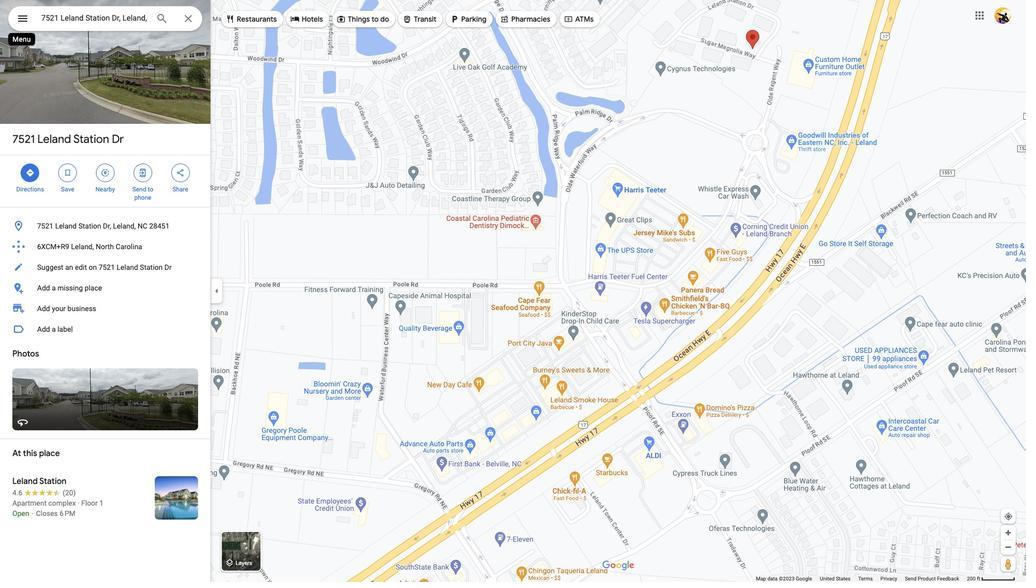 Task type: vqa. For each thing, say whether or not it's contained in the screenshot.
CURRENCY
no



Task type: describe. For each thing, give the bounding box(es) containing it.
at
[[12, 449, 21, 459]]

28451
[[149, 222, 170, 230]]

edit
[[75, 263, 87, 271]]

your
[[52, 305, 66, 313]]

map data ©2023 google
[[756, 576, 813, 582]]

(20)
[[63, 489, 76, 497]]

1 vertical spatial place
[[39, 449, 60, 459]]

phone
[[134, 194, 151, 201]]

parking
[[461, 14, 487, 24]]

station inside "button"
[[140, 263, 163, 271]]

things
[[348, 14, 370, 24]]

an
[[65, 263, 73, 271]]

pharmacies
[[511, 14, 551, 24]]

7521 leland station dr
[[12, 132, 124, 147]]

collapse side panel image
[[211, 285, 222, 297]]

7521 leland station dr main content
[[0, 0, 211, 582]]

200 ft
[[967, 576, 981, 582]]

suggest an edit on 7521 leland station dr button
[[0, 257, 211, 278]]

7521 inside "button"
[[99, 263, 115, 271]]

united states
[[820, 576, 851, 582]]


[[25, 167, 35, 179]]

united
[[820, 576, 835, 582]]

apartment
[[12, 499, 47, 507]]

a for missing
[[52, 284, 56, 292]]

google
[[796, 576, 813, 582]]

privacy button
[[881, 575, 898, 582]]

 search field
[[8, 6, 202, 33]]


[[101, 167, 110, 179]]


[[17, 11, 29, 26]]

share
[[173, 186, 188, 193]]

data
[[768, 576, 778, 582]]

7521 leland station dr, leland, nc 28451
[[37, 222, 170, 230]]

hotels
[[302, 14, 323, 24]]

ft
[[977, 576, 981, 582]]


[[63, 167, 72, 179]]

leland station
[[12, 476, 67, 487]]

add your business link
[[0, 298, 211, 319]]

add a label
[[37, 325, 73, 333]]

photos
[[12, 349, 39, 359]]

states
[[836, 576, 851, 582]]

label
[[58, 325, 73, 333]]


[[176, 167, 185, 179]]

station up the 
[[73, 132, 109, 147]]


[[564, 13, 573, 25]]

add for add a missing place
[[37, 284, 50, 292]]

send product feedback
[[905, 576, 960, 582]]

send for send to phone
[[132, 186, 146, 193]]

footer inside google maps element
[[756, 575, 967, 582]]

 atms
[[564, 13, 594, 25]]

closes
[[36, 509, 58, 518]]

zoom out image
[[1005, 543, 1013, 551]]

7521 for 7521 leland station dr
[[12, 132, 35, 147]]

add a label button
[[0, 319, 211, 340]]

place inside button
[[85, 284, 102, 292]]

terms button
[[859, 575, 873, 582]]

 transit
[[403, 13, 437, 25]]

missing
[[58, 284, 83, 292]]

business
[[68, 305, 96, 313]]

send to phone
[[132, 186, 153, 201]]

a for label
[[52, 325, 56, 333]]

open
[[12, 509, 29, 518]]

leland inside 7521 leland station dr, leland, nc 28451 button
[[55, 222, 77, 230]]

atms
[[575, 14, 594, 24]]


[[290, 13, 300, 25]]

complex
[[48, 499, 76, 507]]



Task type: locate. For each thing, give the bounding box(es) containing it.
2 horizontal spatial 7521
[[99, 263, 115, 271]]

1 vertical spatial dr
[[165, 263, 172, 271]]

7521 Leland Station Dr, Leland, NC 28451 field
[[8, 6, 202, 31]]

2 vertical spatial add
[[37, 325, 50, 333]]

station up 4.6 stars 20 reviews image
[[39, 476, 67, 487]]

2 add from the top
[[37, 305, 50, 313]]

0 vertical spatial leland,
[[113, 222, 136, 230]]

to inside  things to do
[[372, 14, 379, 24]]

send product feedback button
[[905, 575, 960, 582]]

0 horizontal spatial leland,
[[71, 243, 94, 251]]

leland, inside button
[[113, 222, 136, 230]]

station left dr,
[[78, 222, 101, 230]]

0 horizontal spatial dr
[[112, 132, 124, 147]]

this
[[23, 449, 37, 459]]

1 horizontal spatial 7521
[[37, 222, 53, 230]]

add for add a label
[[37, 325, 50, 333]]

to
[[372, 14, 379, 24], [148, 186, 153, 193]]

a left the label at bottom
[[52, 325, 56, 333]]

leland, up the edit
[[71, 243, 94, 251]]

north
[[96, 243, 114, 251]]

do
[[381, 14, 389, 24]]

nearby
[[96, 186, 115, 193]]

suggest
[[37, 263, 63, 271]]

leland
[[37, 132, 71, 147], [55, 222, 77, 230], [117, 263, 138, 271], [12, 476, 38, 487]]

0 horizontal spatial 7521
[[12, 132, 35, 147]]

 button
[[8, 6, 37, 33]]

0 vertical spatial dr
[[112, 132, 124, 147]]

leland, inside button
[[71, 243, 94, 251]]

None field
[[41, 12, 148, 24]]

1
[[100, 499, 104, 507]]

200
[[967, 576, 976, 582]]

0 horizontal spatial to
[[148, 186, 153, 193]]

6xcm+r9
[[37, 243, 69, 251]]

1 horizontal spatial to
[[372, 14, 379, 24]]


[[226, 13, 235, 25]]

·
[[78, 499, 79, 507]]

7521 leland station dr, leland, nc 28451 button
[[0, 216, 211, 236]]

send for send product feedback
[[905, 576, 917, 582]]

apartment complex · floor 1 open ⋅ closes 6 pm
[[12, 499, 104, 518]]

add for add your business
[[37, 305, 50, 313]]

 pharmacies
[[500, 13, 551, 25]]

to up phone
[[148, 186, 153, 193]]

0 vertical spatial send
[[132, 186, 146, 193]]

directions
[[16, 186, 44, 193]]


[[337, 13, 346, 25]]

0 vertical spatial add
[[37, 284, 50, 292]]

©2023
[[779, 576, 795, 582]]

leland down the carolina at the top of page
[[117, 263, 138, 271]]

7521 for 7521 leland station dr, leland, nc 28451
[[37, 222, 53, 230]]

place right this
[[39, 449, 60, 459]]

1 vertical spatial add
[[37, 305, 50, 313]]

add down suggest
[[37, 284, 50, 292]]

map
[[756, 576, 767, 582]]


[[138, 167, 147, 179]]

united states button
[[820, 575, 851, 582]]

suggest an edit on 7521 leland station dr
[[37, 263, 172, 271]]

6 pm
[[60, 509, 75, 518]]

7521 up 6xcm+r9
[[37, 222, 53, 230]]

4.6
[[12, 489, 22, 497]]

1 vertical spatial 7521
[[37, 222, 53, 230]]

7521
[[12, 132, 35, 147], [37, 222, 53, 230], [99, 263, 115, 271]]


[[500, 13, 509, 25]]

6xcm+r9 leland, north carolina button
[[0, 236, 211, 257]]

feedback
[[937, 576, 960, 582]]

show street view coverage image
[[1001, 556, 1016, 572]]

7521 inside button
[[37, 222, 53, 230]]

add left the label at bottom
[[37, 325, 50, 333]]

privacy
[[881, 576, 898, 582]]

station
[[73, 132, 109, 147], [78, 222, 101, 230], [140, 263, 163, 271], [39, 476, 67, 487]]

add left your
[[37, 305, 50, 313]]

1 vertical spatial to
[[148, 186, 153, 193]]


[[450, 13, 459, 25]]

send inside send to phone
[[132, 186, 146, 193]]

nc
[[138, 222, 147, 230]]


[[403, 13, 412, 25]]

 things to do
[[337, 13, 389, 25]]

7521 right on
[[99, 263, 115, 271]]

1 horizontal spatial place
[[85, 284, 102, 292]]

dr
[[112, 132, 124, 147], [165, 263, 172, 271]]

dr inside "button"
[[165, 263, 172, 271]]

send left product
[[905, 576, 917, 582]]

 hotels
[[290, 13, 323, 25]]

add a missing place button
[[0, 278, 211, 298]]

leland up 
[[37, 132, 71, 147]]

7521 up ''
[[12, 132, 35, 147]]

1 horizontal spatial leland,
[[113, 222, 136, 230]]

a
[[52, 284, 56, 292], [52, 325, 56, 333]]

1 add from the top
[[37, 284, 50, 292]]

leland up 4.6
[[12, 476, 38, 487]]

3 add from the top
[[37, 325, 50, 333]]

2 a from the top
[[52, 325, 56, 333]]

place
[[85, 284, 102, 292], [39, 449, 60, 459]]

product
[[918, 576, 936, 582]]

1 vertical spatial send
[[905, 576, 917, 582]]

footer
[[756, 575, 967, 582]]

to inside send to phone
[[148, 186, 153, 193]]

send
[[132, 186, 146, 193], [905, 576, 917, 582]]

transit
[[414, 14, 437, 24]]

200 ft button
[[967, 576, 1016, 582]]

layers
[[236, 560, 252, 567]]

send inside button
[[905, 576, 917, 582]]

at this place
[[12, 449, 60, 459]]

1 horizontal spatial send
[[905, 576, 917, 582]]

dr up actions for 7521 leland station dr 'region'
[[112, 132, 124, 147]]

1 a from the top
[[52, 284, 56, 292]]

on
[[89, 263, 97, 271]]

 parking
[[450, 13, 487, 25]]

terms
[[859, 576, 873, 582]]

add
[[37, 284, 50, 292], [37, 305, 50, 313], [37, 325, 50, 333]]

0 vertical spatial a
[[52, 284, 56, 292]]

station inside button
[[78, 222, 101, 230]]

⋅
[[31, 509, 34, 518]]

0 horizontal spatial send
[[132, 186, 146, 193]]

dr,
[[103, 222, 111, 230]]

1 horizontal spatial dr
[[165, 263, 172, 271]]

2 vertical spatial 7521
[[99, 263, 115, 271]]

 restaurants
[[226, 13, 277, 25]]

restaurants
[[237, 14, 277, 24]]

1 vertical spatial leland,
[[71, 243, 94, 251]]

0 horizontal spatial place
[[39, 449, 60, 459]]

show your location image
[[1004, 512, 1014, 521]]

1 vertical spatial a
[[52, 325, 56, 333]]

0 vertical spatial 7521
[[12, 132, 35, 147]]

actions for 7521 leland station dr region
[[0, 155, 211, 207]]

leland up 6xcm+r9
[[55, 222, 77, 230]]

6xcm+r9 leland, north carolina
[[37, 243, 142, 251]]

zoom in image
[[1005, 529, 1013, 537]]

leland, right dr,
[[113, 222, 136, 230]]

google account: ben nelson  
(ben.nelson1980@gmail.com) image
[[995, 7, 1012, 24]]

none field inside the 7521 leland station dr, leland, nc 28451 field
[[41, 12, 148, 24]]

a left missing
[[52, 284, 56, 292]]

dr down 28451 at the top left of the page
[[165, 263, 172, 271]]

floor
[[81, 499, 98, 507]]

0 vertical spatial to
[[372, 14, 379, 24]]

to left do
[[372, 14, 379, 24]]

send up phone
[[132, 186, 146, 193]]

place down on
[[85, 284, 102, 292]]

leland inside suggest an edit on 7521 leland station dr "button"
[[117, 263, 138, 271]]

station down the carolina at the top of page
[[140, 263, 163, 271]]

add a missing place
[[37, 284, 102, 292]]

0 vertical spatial place
[[85, 284, 102, 292]]

footer containing map data ©2023 google
[[756, 575, 967, 582]]

4.6 stars 20 reviews image
[[12, 488, 76, 498]]

save
[[61, 186, 74, 193]]

google maps element
[[0, 0, 1027, 582]]

add your business
[[37, 305, 96, 313]]

carolina
[[116, 243, 142, 251]]



